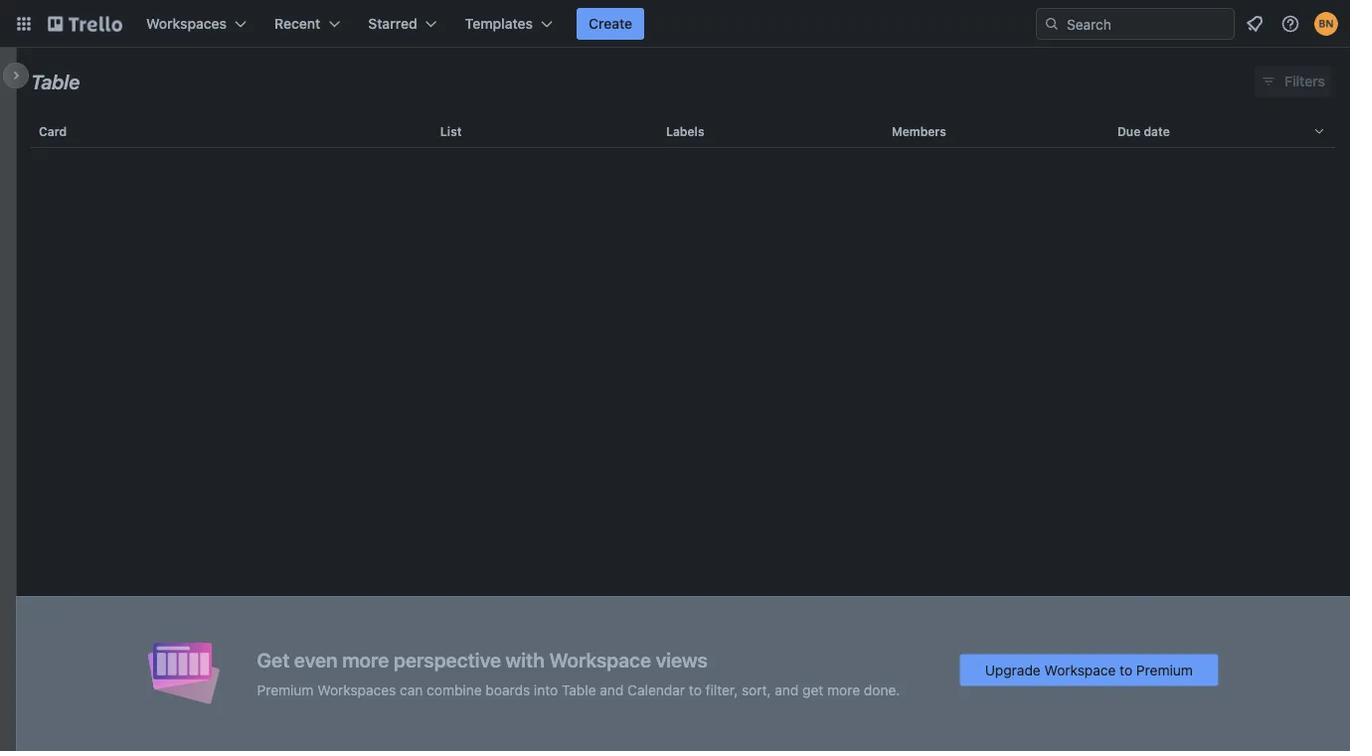 Task type: locate. For each thing, give the bounding box(es) containing it.
to inside get even more perspective with workspace views premium workspaces can combine boards into table and calendar to filter, sort, and get more done.
[[689, 682, 702, 699]]

due date button
[[1110, 107, 1335, 155]]

0 vertical spatial to
[[1120, 662, 1133, 679]]

Search field
[[1060, 9, 1234, 39]]

premium
[[1137, 662, 1193, 679], [257, 682, 314, 699]]

0 horizontal spatial table
[[31, 70, 80, 93]]

table up card
[[31, 70, 80, 93]]

into
[[534, 682, 558, 699]]

table inside get even more perspective with workspace views premium workspaces can combine boards into table and calendar to filter, sort, and get more done.
[[562, 682, 596, 699]]

and left the get
[[775, 682, 799, 699]]

1 horizontal spatial more
[[827, 682, 860, 699]]

1 vertical spatial to
[[689, 682, 702, 699]]

1 vertical spatial workspaces
[[317, 682, 396, 699]]

combine
[[427, 682, 482, 699]]

workspace up into
[[549, 649, 651, 672]]

due
[[1118, 124, 1141, 138]]

more right the get
[[827, 682, 860, 699]]

0 horizontal spatial workspace
[[549, 649, 651, 672]]

list
[[440, 124, 462, 138]]

calendar
[[628, 682, 685, 699]]

primary element
[[0, 0, 1350, 48]]

can
[[400, 682, 423, 699]]

table
[[31, 70, 80, 93], [562, 682, 596, 699]]

0 vertical spatial more
[[342, 649, 389, 672]]

0 vertical spatial workspaces
[[146, 15, 227, 32]]

workspace
[[549, 649, 651, 672], [1045, 662, 1116, 679]]

upgrade workspace to premium link
[[960, 655, 1218, 687]]

get even more perspective with workspace views premium workspaces can combine boards into table and calendar to filter, sort, and get more done.
[[257, 649, 900, 699]]

templates
[[465, 15, 533, 32]]

more
[[342, 649, 389, 672], [827, 682, 860, 699]]

workspace inside 'upgrade workspace to premium' link
[[1045, 662, 1116, 679]]

0 horizontal spatial workspaces
[[146, 15, 227, 32]]

and left calendar
[[600, 682, 624, 699]]

1 horizontal spatial and
[[775, 682, 799, 699]]

0 vertical spatial table
[[31, 70, 80, 93]]

1 vertical spatial table
[[562, 682, 596, 699]]

0 horizontal spatial premium
[[257, 682, 314, 699]]

even
[[294, 649, 338, 672]]

1 horizontal spatial workspace
[[1045, 662, 1116, 679]]

row
[[31, 107, 1335, 155]]

and
[[600, 682, 624, 699], [775, 682, 799, 699]]

0 horizontal spatial to
[[689, 682, 702, 699]]

1 horizontal spatial to
[[1120, 662, 1133, 679]]

1 horizontal spatial workspaces
[[317, 682, 396, 699]]

search image
[[1044, 16, 1060, 32]]

list button
[[432, 107, 658, 155]]

create button
[[577, 8, 645, 40]]

0 horizontal spatial and
[[600, 682, 624, 699]]

row inside table
[[31, 107, 1335, 155]]

more right even
[[342, 649, 389, 672]]

workspaces
[[146, 15, 227, 32], [317, 682, 396, 699]]

date
[[1144, 124, 1170, 138]]

workspace inside get even more perspective with workspace views premium workspaces can combine boards into table and calendar to filter, sort, and get more done.
[[549, 649, 651, 672]]

workspace right upgrade
[[1045, 662, 1116, 679]]

1 horizontal spatial table
[[562, 682, 596, 699]]

done.
[[864, 682, 900, 699]]

1 vertical spatial premium
[[257, 682, 314, 699]]

to
[[1120, 662, 1133, 679], [689, 682, 702, 699]]

open information menu image
[[1281, 14, 1301, 34]]

with
[[506, 649, 545, 672]]

table
[[16, 107, 1350, 752]]

table right into
[[562, 682, 596, 699]]

card button
[[31, 107, 432, 155]]

row containing card
[[31, 107, 1335, 155]]

filters button
[[1255, 66, 1331, 97]]

0 vertical spatial premium
[[1137, 662, 1193, 679]]



Task type: describe. For each thing, give the bounding box(es) containing it.
1 horizontal spatial premium
[[1137, 662, 1193, 679]]

card
[[39, 124, 67, 138]]

0 horizontal spatial more
[[342, 649, 389, 672]]

1 and from the left
[[600, 682, 624, 699]]

boards
[[486, 682, 530, 699]]

templates button
[[453, 8, 565, 40]]

1 vertical spatial more
[[827, 682, 860, 699]]

members
[[892, 124, 946, 138]]

starred
[[368, 15, 417, 32]]

filters
[[1285, 73, 1326, 89]]

table containing card
[[16, 107, 1350, 752]]

filter,
[[706, 682, 738, 699]]

get
[[257, 649, 290, 672]]

upgrade workspace to premium
[[985, 662, 1193, 679]]

workspaces inside workspaces dropdown button
[[146, 15, 227, 32]]

get
[[803, 682, 824, 699]]

views
[[656, 649, 708, 672]]

create
[[589, 15, 633, 32]]

0 notifications image
[[1243, 12, 1267, 36]]

recent
[[274, 15, 320, 32]]

2 and from the left
[[775, 682, 799, 699]]

ben nelson (bennelson96) image
[[1315, 12, 1338, 36]]

premium inside get even more perspective with workspace views premium workspaces can combine boards into table and calendar to filter, sort, and get more done.
[[257, 682, 314, 699]]

starred button
[[356, 8, 449, 40]]

sort,
[[742, 682, 771, 699]]

members button
[[884, 107, 1110, 155]]

workspaces inside get even more perspective with workspace views premium workspaces can combine boards into table and calendar to filter, sort, and get more done.
[[317, 682, 396, 699]]

due date
[[1118, 124, 1170, 138]]

perspective
[[394, 649, 501, 672]]

recent button
[[263, 8, 352, 40]]

Table text field
[[31, 63, 80, 100]]

upgrade
[[985, 662, 1041, 679]]

labels button
[[658, 107, 884, 155]]

back to home image
[[48, 8, 122, 40]]

workspaces button
[[134, 8, 259, 40]]

labels
[[666, 124, 705, 138]]



Task type: vqa. For each thing, say whether or not it's contained in the screenshot.
List
yes



